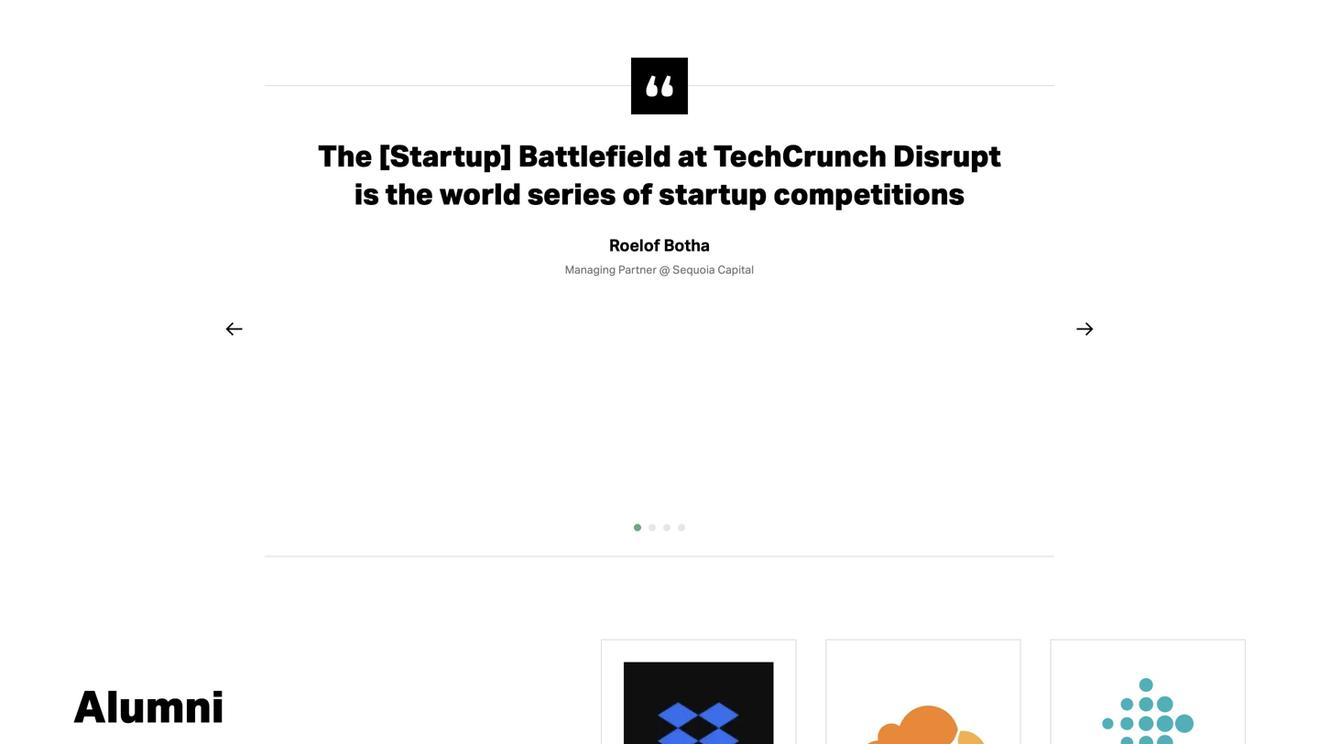 Task type: locate. For each thing, give the bounding box(es) containing it.
world
[[440, 175, 521, 212]]

botha
[[664, 235, 710, 255]]

sequoia
[[673, 263, 715, 277]]

is
[[355, 175, 379, 212]]

partner
[[619, 263, 657, 277]]

roelof
[[609, 235, 660, 255]]

roelof botha managing partner @ sequoia capital
[[565, 235, 754, 277]]

competitions
[[774, 175, 965, 212]]

capital
[[718, 263, 754, 277]]

at
[[678, 137, 707, 174]]

series
[[528, 175, 616, 212]]

techcrunch
[[714, 137, 887, 174]]

the [startup] battlefield at techcrunch disrupt is the world series of startup competitions region
[[226, 58, 1094, 557]]



Task type: describe. For each thing, give the bounding box(es) containing it.
of
[[623, 175, 653, 212]]

managing
[[565, 263, 616, 277]]

disrupt
[[893, 137, 1001, 174]]

the
[[385, 175, 433, 212]]

[startup]
[[379, 137, 512, 174]]

battlefield
[[518, 137, 672, 174]]

select a slide to show tab list
[[265, 520, 1055, 535]]

the
[[318, 137, 373, 174]]

startup
[[659, 175, 767, 212]]

@
[[660, 263, 670, 277]]

alumni
[[73, 679, 224, 734]]

the [startup] battlefield at techcrunch disrupt is the world series of startup competitions
[[318, 137, 1001, 212]]



Task type: vqa. For each thing, say whether or not it's contained in the screenshot.
Join
no



